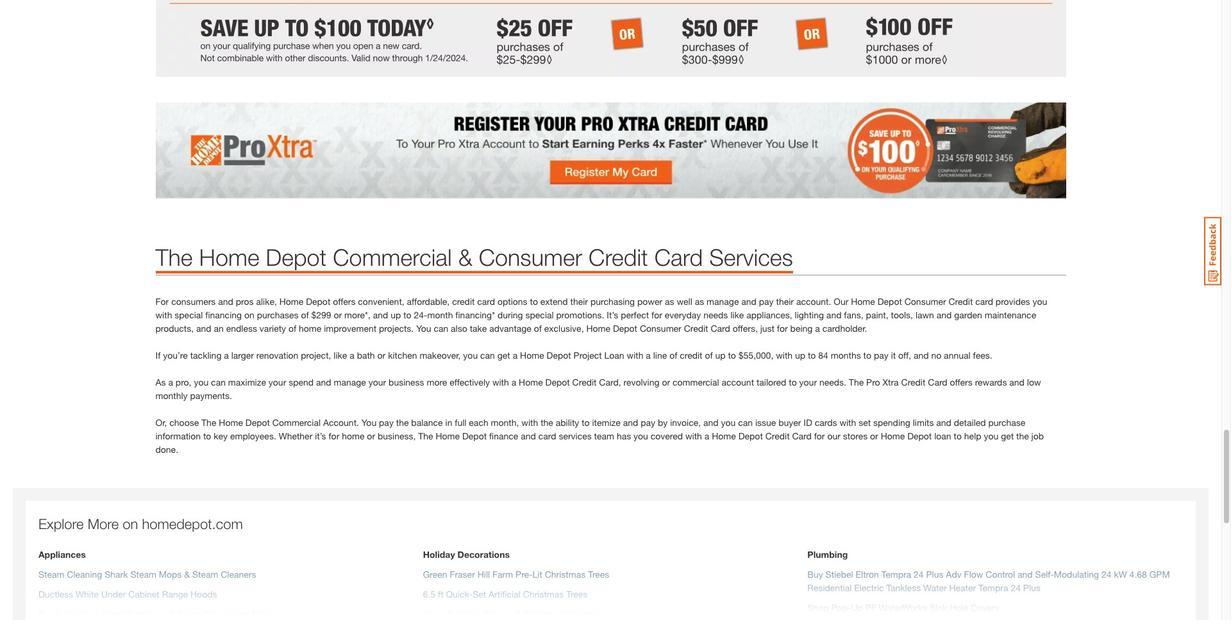Task type: describe. For each thing, give the bounding box(es) containing it.
convenient,
[[358, 296, 405, 307]]

for down power
[[652, 310, 663, 321]]

electric
[[854, 583, 884, 594]]

being
[[791, 323, 813, 334]]

can inside or, choose the home depot commercial account. you pay the balance in full each month, with the ability to itemize and pay by invoice, and you can issue buyer id cards with set spending limits and detailed purchase information to key employees. whether it's for home or business, the home depot finance and card services team has you covered with a home depot credit card for our stores or home depot loan to help you get the job done.
[[738, 418, 753, 428]]

account.
[[797, 296, 831, 307]]

manage inside the for consumers and pros alike, home depot offers convenient, affordable, credit card options to extend their purchasing power as well as manage and pay their account. our home depot consumer credit card provides you with special financing on purchases of $299 or more*, and up to 24-month financing* during special promotions. it's perfect for everyday needs like appliances, lighting and fans, paint, tools, lawn and garden maintenance products, and an endless variety of home improvement projects. you can also take advantage of exclusive, home depot consumer credit card offers, just for being a cardholder.
[[707, 296, 739, 307]]

credit left the card,
[[573, 377, 597, 388]]

pro
[[867, 377, 880, 388]]

to left extend
[[530, 296, 538, 307]]

a down advantage
[[513, 350, 518, 361]]

limits
[[913, 418, 934, 428]]

0 horizontal spatial the
[[396, 418, 409, 428]]

and up 'has' on the right bottom of page
[[623, 418, 638, 428]]

tailored
[[757, 377, 787, 388]]

you're
[[163, 350, 188, 361]]

id
[[804, 418, 813, 428]]

extend
[[541, 296, 568, 307]]

of left $299
[[301, 310, 309, 321]]

to right loan
[[954, 431, 962, 442]]

line
[[653, 350, 667, 361]]

or left business,
[[367, 431, 375, 442]]

kw
[[1114, 570, 1127, 580]]

of up commercial
[[705, 350, 713, 361]]

key
[[214, 431, 228, 442]]

or down set
[[870, 431, 879, 442]]

with right the $55,000, at the right bottom
[[776, 350, 793, 361]]

2 as from the left
[[695, 296, 704, 307]]

month
[[427, 310, 453, 321]]

offers inside as a pro, you can maximize your spend and manage your business more effectively with a home depot credit card, revolving or commercial account tailored to your needs. the pro xtra credit card offers rewards and low monthly payments.
[[950, 377, 973, 388]]

credit up the purchasing
[[589, 244, 648, 271]]

2 horizontal spatial up
[[795, 350, 806, 361]]

homedepot.com
[[142, 516, 243, 533]]

employees.
[[230, 431, 276, 442]]

monthly
[[156, 391, 188, 402]]

1 horizontal spatial &
[[458, 244, 472, 271]]

as a pro, you can maximize your spend and manage your business more effectively with a home depot credit card, revolving or commercial account tailored to your needs. the pro xtra credit card offers rewards and low monthly payments.
[[156, 377, 1041, 402]]

project
[[574, 350, 602, 361]]

can inside the for consumers and pros alike, home depot offers convenient, affordable, credit card options to extend their purchasing power as well as manage and pay their account. our home depot consumer credit card provides you with special financing on purchases of $299 or more*, and up to 24-month financing* during special promotions. it's perfect for everyday needs like appliances, lighting and fans, paint, tools, lawn and garden maintenance products, and an endless variety of home improvement projects. you can also take advantage of exclusive, home depot consumer credit card offers, just for being a cardholder.
[[434, 323, 448, 334]]

0 horizontal spatial consumer
[[479, 244, 582, 271]]

with right month, at the left of page
[[522, 418, 538, 428]]

everyday
[[665, 310, 701, 321]]

set
[[859, 418, 871, 428]]

or right bath
[[377, 350, 386, 361]]

depot up alike,
[[266, 244, 327, 271]]

offers,
[[733, 323, 758, 334]]

1 vertical spatial like
[[334, 350, 347, 361]]

credit inside the for consumers and pros alike, home depot offers convenient, affordable, credit card options to extend their purchasing power as well as manage and pay their account. our home depot consumer credit card provides you with special financing on purchases of $299 or more*, and up to 24-month financing* during special promotions. it's perfect for everyday needs like appliances, lighting and fans, paint, tools, lawn and garden maintenance products, and an endless variety of home improvement projects. you can also take advantage of exclusive, home depot consumer credit card offers, just for being a cardholder.
[[452, 296, 475, 307]]

and right spend
[[316, 377, 331, 388]]

months
[[831, 350, 861, 361]]

for right the it's
[[329, 431, 339, 442]]

financing
[[205, 310, 242, 321]]

explore more on homedepot.com
[[38, 516, 243, 533]]

2 their from the left
[[776, 296, 794, 307]]

wreaths
[[567, 609, 600, 620]]

more
[[427, 377, 447, 388]]

and right invoice,
[[704, 418, 719, 428]]

pay left by
[[641, 418, 656, 428]]

or inside as a pro, you can maximize your spend and manage your business more effectively with a home depot credit card, revolving or commercial account tailored to your needs. the pro xtra credit card offers rewards and low monthly payments.
[[662, 377, 670, 388]]

and inside the buy stiebel eltron tempra 24 plus adv flow control and self-modulating 24 kw 4.68 gpm residential electric tankless water heater tempra 24 plus
[[1018, 570, 1033, 580]]

home down spending
[[881, 431, 905, 442]]

1 their from the left
[[571, 296, 588, 307]]

or,
[[156, 418, 167, 428]]

water
[[924, 583, 947, 594]]

to left 24-
[[404, 310, 412, 321]]

a left larger
[[224, 350, 229, 361]]

the inside as a pro, you can maximize your spend and manage your business more effectively with a home depot credit card, revolving or commercial account tailored to your needs. the pro xtra credit card offers rewards and low monthly payments.
[[849, 377, 864, 388]]

a left bath
[[350, 350, 355, 361]]

left
[[159, 609, 174, 620]]

you right 'has' on the right bottom of page
[[634, 431, 648, 442]]

1 vertical spatial credit
[[680, 350, 703, 361]]

in
[[445, 418, 452, 428]]

you inside or, choose the home depot commercial account. you pay the balance in full each month, with the ability to itemize and pay by invoice, and you can issue buyer id cards with set spending limits and detailed purchase information to key employees. whether it's for home or business, the home depot finance and card services team has you covered with a home depot credit card for our stores or home depot loan to help you get the job done.
[[362, 418, 377, 428]]

our
[[834, 296, 849, 307]]

artificial
[[489, 589, 521, 600]]

of left exclusive,
[[534, 323, 542, 334]]

fees.
[[973, 350, 993, 361]]

adv
[[946, 570, 962, 580]]

and up financing
[[218, 296, 233, 307]]

home down in
[[436, 431, 460, 442]]

tankless
[[887, 583, 921, 594]]

holiday
[[423, 550, 455, 561]]

to up services
[[582, 418, 590, 428]]

$55,000,
[[739, 350, 774, 361]]

a right as on the left
[[168, 377, 173, 388]]

issue
[[755, 418, 776, 428]]

cabinet
[[128, 589, 160, 600]]

1 steam from the left
[[38, 570, 64, 580]]

you inside as a pro, you can maximize your spend and manage your business more effectively with a home depot credit card, revolving or commercial account tailored to your needs. the pro xtra credit card offers rewards and low monthly payments.
[[194, 377, 209, 388]]

3 steam from the left
[[192, 570, 218, 580]]

buy stiebel eltron tempra 24 plus adv flow control and self-modulating 24 kw 4.68 gpm residential electric tankless water heater tempra 24 plus
[[808, 570, 1170, 594]]

pay left it
[[874, 350, 889, 361]]

both cards offer image
[[156, 0, 1066, 77]]

flow
[[964, 570, 984, 580]]

shop pop-up pf waterworks sink hole covers
[[808, 603, 999, 614]]

0 horizontal spatial trees
[[566, 589, 588, 600]]

credit inside or, choose the home depot commercial account. you pay the balance in full each month, with the ability to itemize and pay by invoice, and you can issue buyer id cards with set spending limits and detailed purchase information to key employees. whether it's for home or business, the home depot finance and card services team has you covered with a home depot credit card for our stores or home depot loan to help you get the job done.
[[766, 431, 790, 442]]

and up appliances,
[[742, 296, 757, 307]]

to left left
[[149, 609, 157, 620]]

with right "loan"
[[627, 350, 644, 361]]

pro,
[[176, 377, 191, 388]]

depot up employees. in the left of the page
[[246, 418, 270, 428]]

countertop
[[204, 609, 250, 620]]

or inside the for consumers and pros alike, home depot offers convenient, affordable, credit card options to extend their purchasing power as well as manage and pay their account. our home depot consumer credit card provides you with special financing on purchases of $299 or more*, and up to 24-month financing* during special promotions. it's perfect for everyday needs like appliances, lighting and fans, paint, tools, lawn and garden maintenance products, and an endless variety of home improvement projects. you can also take advantage of exclusive, home depot consumer credit card offers, just for being a cardholder.
[[334, 310, 342, 321]]

right
[[125, 609, 146, 620]]

affordable,
[[407, 296, 450, 307]]

credit up garden
[[949, 296, 973, 307]]

card up well
[[655, 244, 703, 271]]

depot down the 'issue'
[[739, 431, 763, 442]]

with down invoice,
[[686, 431, 702, 442]]

depot inside as a pro, you can maximize your spend and manage your business more effectively with a home depot credit card, revolving or commercial account tailored to your needs. the pro xtra credit card offers rewards and low monthly payments.
[[546, 377, 570, 388]]

just
[[760, 323, 775, 334]]

to left key on the left of the page
[[203, 431, 211, 442]]

more
[[88, 516, 119, 533]]

offers inside the for consumers and pros alike, home depot offers convenient, affordable, credit card options to extend their purchasing power as well as manage and pay their account. our home depot consumer credit card provides you with special financing on purchases of $299 or more*, and up to 24-month financing* during special promotions. it's perfect for everyday needs like appliances, lighting and fans, paint, tools, lawn and garden maintenance products, and an endless variety of home improvement projects. you can also take advantage of exclusive, home depot consumer credit card offers, just for being a cardholder.
[[333, 296, 356, 307]]

pros
[[236, 296, 254, 307]]

of right variety
[[289, 323, 296, 334]]

paint,
[[866, 310, 889, 321]]

1 horizontal spatial plus
[[1024, 583, 1041, 594]]

home inside the for consumers and pros alike, home depot offers convenient, affordable, credit card options to extend their purchasing power as well as manage and pay their account. our home depot consumer credit card provides you with special financing on purchases of $299 or more*, and up to 24-month financing* during special promotions. it's perfect for everyday needs like appliances, lighting and fans, paint, tools, lawn and garden maintenance products, and an endless variety of home improvement projects. you can also take advantage of exclusive, home depot consumer credit card offers, just for being a cardholder.
[[299, 323, 322, 334]]

credit right xtra
[[901, 377, 926, 388]]

lawn
[[916, 310, 934, 321]]

card inside the for consumers and pros alike, home depot offers convenient, affordable, credit card options to extend their purchasing power as well as manage and pay their account. our home depot consumer credit card provides you with special financing on purchases of $299 or more*, and up to 24-month financing* during special promotions. it's perfect for everyday needs like appliances, lighting and fans, paint, tools, lawn and garden maintenance products, and an endless variety of home improvement projects. you can also take advantage of exclusive, home depot consumer credit card offers, just for being a cardholder.
[[711, 323, 730, 334]]

1 your from the left
[[269, 377, 286, 388]]

you left the 'issue'
[[721, 418, 736, 428]]

home up pros
[[199, 244, 259, 271]]

steel
[[102, 609, 122, 620]]

buyer
[[779, 418, 801, 428]]

with up stores
[[840, 418, 856, 428]]

full
[[455, 418, 467, 428]]

0 vertical spatial trees
[[588, 570, 610, 580]]

appliances,
[[747, 310, 793, 321]]

job
[[1032, 431, 1044, 442]]

green
[[423, 570, 447, 580]]

team
[[594, 431, 614, 442]]

home up the purchases
[[279, 296, 304, 307]]

you right help in the right bottom of the page
[[984, 431, 999, 442]]

or, choose the home depot commercial account. you pay the balance in full each month, with the ability to itemize and pay by invoice, and you can issue buyer id cards with set spending limits and detailed purchase information to key employees. whether it's for home or business, the home depot finance and card services team has you covered with a home depot credit card for our stores or home depot loan to help you get the job done.
[[156, 418, 1044, 455]]

depot down each
[[462, 431, 487, 442]]

2 horizontal spatial the
[[1017, 431, 1029, 442]]

self-
[[1036, 570, 1054, 580]]

2 vertical spatial consumer
[[640, 323, 682, 334]]

and right "lawn"
[[937, 310, 952, 321]]

power
[[638, 296, 663, 307]]

needs.
[[820, 377, 847, 388]]

2 horizontal spatial 24
[[1102, 570, 1112, 580]]

and down convenient,
[[373, 310, 388, 321]]

manage inside as a pro, you can maximize your spend and manage your business more effectively with a home depot credit card, revolving or commercial account tailored to your needs. the pro xtra credit card offers rewards and low monthly payments.
[[334, 377, 366, 388]]

commercial inside or, choose the home depot commercial account. you pay the balance in full each month, with the ability to itemize and pay by invoice, and you can issue buyer id cards with set spending limits and detailed purchase information to key employees. whether it's for home or business, the home depot finance and card services team has you covered with a home depot credit card for our stores or home depot loan to help you get the job done.
[[272, 418, 321, 428]]

and left no
[[914, 350, 929, 361]]

green fraser hill farm pre-lit christmas trees
[[423, 570, 610, 580]]

shop for shop outdoor (covered) christmas wreaths
[[423, 609, 444, 620]]

the up "for"
[[156, 244, 193, 271]]

1 as from the left
[[665, 296, 674, 307]]

cleaning
[[67, 570, 102, 580]]

more*,
[[344, 310, 371, 321]]

of right line
[[670, 350, 678, 361]]

and right finance
[[521, 431, 536, 442]]

larger
[[231, 350, 254, 361]]

as
[[156, 377, 166, 388]]

depot up the tools, at the right of the page
[[878, 296, 902, 307]]

gpm
[[1150, 570, 1170, 580]]

finance
[[489, 431, 518, 442]]

for left our
[[814, 431, 825, 442]]

during
[[498, 310, 523, 321]]

black stainless steel right to left swing countertop microwaves
[[38, 609, 300, 620]]

pf
[[866, 603, 877, 614]]

shop outdoor (covered) christmas wreaths
[[423, 609, 600, 620]]

payments.
[[190, 391, 232, 402]]

endless
[[226, 323, 257, 334]]

loan
[[935, 431, 952, 442]]

and down our
[[827, 310, 842, 321]]

1 vertical spatial christmas
[[523, 589, 564, 600]]

home down account
[[712, 431, 736, 442]]

2 your from the left
[[369, 377, 386, 388]]

1 horizontal spatial commercial
[[333, 244, 452, 271]]

help
[[965, 431, 982, 442]]

itemize
[[592, 418, 621, 428]]

white
[[76, 589, 99, 600]]

home inside as a pro, you can maximize your spend and manage your business more effectively with a home depot credit card, revolving or commercial account tailored to your needs. the pro xtra credit card offers rewards and low monthly payments.
[[519, 377, 543, 388]]

covers
[[971, 603, 999, 614]]



Task type: locate. For each thing, give the bounding box(es) containing it.
24 down "control"
[[1011, 583, 1021, 594]]

plus down self-
[[1024, 583, 1041, 594]]

a inside or, choose the home depot commercial account. you pay the balance in full each month, with the ability to itemize and pay by invoice, and you can issue buyer id cards with set spending limits and detailed purchase information to key employees. whether it's for home or business, the home depot finance and card services team has you covered with a home depot credit card for our stores or home depot loan to help you get the job done.
[[705, 431, 710, 442]]

christmas
[[545, 570, 586, 580], [523, 589, 564, 600], [524, 609, 564, 620]]

0 vertical spatial &
[[458, 244, 472, 271]]

0 horizontal spatial &
[[184, 570, 190, 580]]

hoods
[[190, 589, 217, 600]]

the up key on the left of the page
[[201, 418, 216, 428]]

a inside the for consumers and pros alike, home depot offers convenient, affordable, credit card options to extend their purchasing power as well as manage and pay their account. our home depot consumer credit card provides you with special financing on purchases of $299 or more*, and up to 24-month financing* during special promotions. it's perfect for everyday needs like appliances, lighting and fans, paint, tools, lawn and garden maintenance products, and an endless variety of home improvement projects. you can also take advantage of exclusive, home depot consumer credit card offers, just for being a cardholder.
[[815, 323, 820, 334]]

0 horizontal spatial card
[[477, 296, 495, 307]]

pay inside the for consumers and pros alike, home depot offers convenient, affordable, credit card options to extend their purchasing power as well as manage and pay their account. our home depot consumer credit card provides you with special financing on purchases of $299 or more*, and up to 24-month financing* during special promotions. it's perfect for everyday needs like appliances, lighting and fans, paint, tools, lawn and garden maintenance products, and an endless variety of home improvement projects. you can also take advantage of exclusive, home depot consumer credit card offers, just for being a cardholder.
[[759, 296, 774, 307]]

hill
[[478, 570, 490, 580]]

0 vertical spatial manage
[[707, 296, 739, 307]]

shark
[[105, 570, 128, 580]]

products,
[[156, 323, 194, 334]]

you inside the for consumers and pros alike, home depot offers convenient, affordable, credit card options to extend their purchasing power as well as manage and pay their account. our home depot consumer credit card provides you with special financing on purchases of $299 or more*, and up to 24-month financing* during special promotions. it's perfect for everyday needs like appliances, lighting and fans, paint, tools, lawn and garden maintenance products, and an endless variety of home improvement projects. you can also take advantage of exclusive, home depot consumer credit card offers, just for being a cardholder.
[[1033, 296, 1048, 307]]

consumer up "lawn"
[[905, 296, 946, 307]]

home up month, at the left of page
[[519, 377, 543, 388]]

business,
[[378, 431, 416, 442]]

1 vertical spatial tempra
[[979, 583, 1009, 594]]

0 horizontal spatial their
[[571, 296, 588, 307]]

1 vertical spatial &
[[184, 570, 190, 580]]

1 horizontal spatial get
[[1001, 431, 1014, 442]]

home inside or, choose the home depot commercial account. you pay the balance in full each month, with the ability to itemize and pay by invoice, and you can issue buyer id cards with set spending limits and detailed purchase information to key employees. whether it's for home or business, the home depot finance and card services team has you covered with a home depot credit card for our stores or home depot loan to help you get the job done.
[[342, 431, 365, 442]]

home down account.
[[342, 431, 365, 442]]

to left the $55,000, at the right bottom
[[728, 350, 736, 361]]

your left business
[[369, 377, 386, 388]]

& up financing*
[[458, 244, 472, 271]]

services
[[709, 244, 793, 271]]

1 horizontal spatial on
[[244, 310, 254, 321]]

0 horizontal spatial credit
[[452, 296, 475, 307]]

2 horizontal spatial your
[[800, 377, 817, 388]]

decorations
[[458, 550, 510, 561]]

up up account
[[715, 350, 726, 361]]

home up key on the left of the page
[[219, 418, 243, 428]]

you inside the for consumers and pros alike, home depot offers convenient, affordable, credit card options to extend their purchasing power as well as manage and pay their account. our home depot consumer credit card provides you with special financing on purchases of $299 or more*, and up to 24-month financing* during special promotions. it's perfect for everyday needs like appliances, lighting and fans, paint, tools, lawn and garden maintenance products, and an endless variety of home improvement projects. you can also take advantage of exclusive, home depot consumer credit card offers, just for being a cardholder.
[[416, 323, 431, 334]]

the
[[396, 418, 409, 428], [541, 418, 553, 428], [1017, 431, 1029, 442]]

2 vertical spatial christmas
[[524, 609, 564, 620]]

$299
[[311, 310, 331, 321]]

manage down bath
[[334, 377, 366, 388]]

commercial
[[673, 377, 719, 388]]

2 horizontal spatial consumer
[[905, 296, 946, 307]]

1 vertical spatial consumer
[[905, 296, 946, 307]]

consumer
[[479, 244, 582, 271], [905, 296, 946, 307], [640, 323, 682, 334]]

2 horizontal spatial card
[[976, 296, 993, 307]]

on down pros
[[244, 310, 254, 321]]

like right project,
[[334, 350, 347, 361]]

with right effectively
[[493, 377, 509, 388]]

home up fans,
[[851, 296, 875, 307]]

6.5
[[423, 589, 436, 600]]

credit up commercial
[[680, 350, 703, 361]]

mops
[[159, 570, 182, 580]]

on inside the for consumers and pros alike, home depot offers convenient, affordable, credit card options to extend their purchasing power as well as manage and pay their account. our home depot consumer credit card provides you with special financing on purchases of $299 or more*, and up to 24-month financing* during special promotions. it's perfect for everyday needs like appliances, lighting and fans, paint, tools, lawn and garden maintenance products, and an endless variety of home improvement projects. you can also take advantage of exclusive, home depot consumer credit card offers, just for being a cardholder.
[[244, 310, 254, 321]]

24 left kw
[[1102, 570, 1112, 580]]

can left the 'issue'
[[738, 418, 753, 428]]

choose
[[170, 418, 199, 428]]

1 vertical spatial offers
[[950, 377, 973, 388]]

get down purchase
[[1001, 431, 1014, 442]]

to right months
[[864, 350, 872, 361]]

kitchen
[[388, 350, 417, 361]]

depot
[[266, 244, 327, 271], [306, 296, 331, 307], [878, 296, 902, 307], [613, 323, 638, 334], [547, 350, 571, 361], [546, 377, 570, 388], [246, 418, 270, 428], [462, 431, 487, 442], [739, 431, 763, 442], [908, 431, 932, 442]]

or
[[334, 310, 342, 321], [377, 350, 386, 361], [662, 377, 670, 388], [367, 431, 375, 442], [870, 431, 879, 442]]

0 horizontal spatial home
[[299, 323, 322, 334]]

if
[[156, 350, 161, 361]]

2 special from the left
[[526, 310, 554, 321]]

1 vertical spatial manage
[[334, 377, 366, 388]]

ability
[[556, 418, 579, 428]]

0 vertical spatial credit
[[452, 296, 475, 307]]

up inside the for consumers and pros alike, home depot offers convenient, affordable, credit card options to extend their purchasing power as well as manage and pay their account. our home depot consumer credit card provides you with special financing on purchases of $299 or more*, and up to 24-month financing* during special promotions. it's perfect for everyday needs like appliances, lighting and fans, paint, tools, lawn and garden maintenance products, and an endless variety of home improvement projects. you can also take advantage of exclusive, home depot consumer credit card offers, just for being a cardholder.
[[391, 310, 401, 321]]

home down advantage
[[520, 350, 544, 361]]

card inside as a pro, you can maximize your spend and manage your business more effectively with a home depot credit card, revolving or commercial account tailored to your needs. the pro xtra credit card offers rewards and low monthly payments.
[[928, 377, 948, 388]]

depot down exclusive,
[[547, 350, 571, 361]]

card down no
[[928, 377, 948, 388]]

card up garden
[[976, 296, 993, 307]]

services
[[559, 431, 592, 442]]

account.
[[323, 418, 359, 428]]

1 vertical spatial home
[[342, 431, 365, 442]]

their up appliances,
[[776, 296, 794, 307]]

home
[[199, 244, 259, 271], [279, 296, 304, 307], [851, 296, 875, 307], [586, 323, 611, 334], [520, 350, 544, 361], [519, 377, 543, 388], [219, 418, 243, 428], [436, 431, 460, 442], [712, 431, 736, 442], [881, 431, 905, 442]]

christmas left wreaths
[[524, 609, 564, 620]]

0 horizontal spatial like
[[334, 350, 347, 361]]

xtra
[[883, 377, 899, 388]]

lit
[[533, 570, 543, 580]]

shop
[[808, 603, 829, 614], [423, 609, 444, 620]]

can inside as a pro, you can maximize your spend and manage your business more effectively with a home depot credit card, revolving or commercial account tailored to your needs. the pro xtra credit card offers rewards and low monthly payments.
[[211, 377, 226, 388]]

projects.
[[379, 323, 414, 334]]

credit down everyday
[[684, 323, 708, 334]]

0 horizontal spatial get
[[498, 350, 510, 361]]

advantage
[[490, 323, 532, 334]]

1 horizontal spatial you
[[416, 323, 431, 334]]

also
[[451, 323, 467, 334]]

and left 'low'
[[1010, 377, 1025, 388]]

it's
[[607, 310, 618, 321]]

depot down the "if you're tackling a larger renovation project, like a bath or kitchen makeover, you can get a home depot project loan with a line of credit of up to $55,000, with up to 84 months to pay it off, and no annual fees." at bottom
[[546, 377, 570, 388]]

home
[[299, 323, 322, 334], [342, 431, 365, 442]]

purchases
[[257, 310, 299, 321]]

1 horizontal spatial shop
[[808, 603, 829, 614]]

a down lighting
[[815, 323, 820, 334]]

up
[[391, 310, 401, 321], [715, 350, 726, 361], [795, 350, 806, 361]]

shop down 6.5
[[423, 609, 444, 620]]

ft
[[438, 589, 444, 600]]

1 horizontal spatial trees
[[588, 570, 610, 580]]

stainless
[[63, 609, 100, 620]]

1 horizontal spatial your
[[369, 377, 386, 388]]

depot down perfect
[[613, 323, 638, 334]]

a left line
[[646, 350, 651, 361]]

credit up financing*
[[452, 296, 475, 307]]

as right well
[[695, 296, 704, 307]]

0 horizontal spatial on
[[123, 516, 138, 533]]

1 horizontal spatial as
[[695, 296, 704, 307]]

1 horizontal spatial manage
[[707, 296, 739, 307]]

0 vertical spatial on
[[244, 310, 254, 321]]

with inside the for consumers and pros alike, home depot offers convenient, affordable, credit card options to extend their purchasing power as well as manage and pay their account. our home depot consumer credit card provides you with special financing on purchases of $299 or more*, and up to 24-month financing* during special promotions. it's perfect for everyday needs like appliances, lighting and fans, paint, tools, lawn and garden maintenance products, and an endless variety of home improvement projects. you can also take advantage of exclusive, home depot consumer credit card offers, just for being a cardholder.
[[156, 310, 172, 321]]

1 horizontal spatial consumer
[[640, 323, 682, 334]]

0 horizontal spatial shop
[[423, 609, 444, 620]]

steam
[[38, 570, 64, 580], [130, 570, 156, 580], [192, 570, 218, 580]]

to right tailored
[[789, 377, 797, 388]]

for right "just"
[[777, 323, 788, 334]]

card,
[[599, 377, 621, 388]]

you down 24-
[[416, 323, 431, 334]]

0 horizontal spatial manage
[[334, 377, 366, 388]]

as
[[665, 296, 674, 307], [695, 296, 704, 307]]

you up effectively
[[463, 350, 478, 361]]

offers
[[333, 296, 356, 307], [950, 377, 973, 388]]

1 horizontal spatial like
[[731, 310, 744, 321]]

the home depot commercial & consumer credit card services
[[156, 244, 793, 271]]

0 vertical spatial christmas
[[545, 570, 586, 580]]

pay up appliances,
[[759, 296, 774, 307]]

explore
[[38, 516, 84, 533]]

like
[[731, 310, 744, 321], [334, 350, 347, 361]]

4.68
[[1130, 570, 1147, 580]]

1 horizontal spatial card
[[539, 431, 556, 442]]

0 vertical spatial consumer
[[479, 244, 582, 271]]

black stainless steel right to left swing countertop microwaves link
[[38, 609, 300, 620]]

shop for shop pop-up pf waterworks sink hole covers
[[808, 603, 829, 614]]

1 horizontal spatial up
[[715, 350, 726, 361]]

card inside or, choose the home depot commercial account. you pay the balance in full each month, with the ability to itemize and pay by invoice, and you can issue buyer id cards with set spending limits and detailed purchase information to key employees. whether it's for home or business, the home depot finance and card services team has you covered with a home depot credit card for our stores or home depot loan to help you get the job done.
[[539, 431, 556, 442]]

depot down limits
[[908, 431, 932, 442]]

and left an
[[196, 323, 211, 334]]

1 horizontal spatial special
[[526, 310, 554, 321]]

1 horizontal spatial tempra
[[979, 583, 1009, 594]]

feedback link image
[[1205, 217, 1222, 286]]

can down take
[[480, 350, 495, 361]]

24-
[[414, 310, 428, 321]]

0 horizontal spatial commercial
[[272, 418, 321, 428]]

perfect
[[621, 310, 649, 321]]

on right more
[[123, 516, 138, 533]]

financing*
[[456, 310, 495, 321]]

0 vertical spatial offers
[[333, 296, 356, 307]]

your left spend
[[269, 377, 286, 388]]

0 vertical spatial like
[[731, 310, 744, 321]]

outdoor
[[447, 609, 480, 620]]

the left job
[[1017, 431, 1029, 442]]

0 vertical spatial you
[[416, 323, 431, 334]]

offers down annual
[[950, 377, 973, 388]]

under
[[101, 589, 126, 600]]

1 vertical spatial trees
[[566, 589, 588, 600]]

consumer up options
[[479, 244, 582, 271]]

24 up tankless
[[914, 570, 924, 580]]

a right the covered
[[705, 431, 710, 442]]

their up promotions.
[[571, 296, 588, 307]]

0 vertical spatial plus
[[926, 570, 944, 580]]

1 vertical spatial on
[[123, 516, 138, 533]]

0 vertical spatial home
[[299, 323, 322, 334]]

1 horizontal spatial home
[[342, 431, 365, 442]]

you right account.
[[362, 418, 377, 428]]

2 steam from the left
[[130, 570, 156, 580]]

of
[[301, 310, 309, 321], [289, 323, 296, 334], [534, 323, 542, 334], [670, 350, 678, 361], [705, 350, 713, 361]]

0 horizontal spatial up
[[391, 310, 401, 321]]

2 horizontal spatial steam
[[192, 570, 218, 580]]

purchasing
[[591, 296, 635, 307]]

0 horizontal spatial special
[[175, 310, 203, 321]]

bath
[[357, 350, 375, 361]]

consumers
[[171, 296, 216, 307]]

purchase
[[989, 418, 1026, 428]]

home down it's
[[586, 323, 611, 334]]

1 horizontal spatial 24
[[1011, 583, 1021, 594]]

1 horizontal spatial the
[[541, 418, 553, 428]]

0 vertical spatial tempra
[[882, 570, 911, 580]]

1 vertical spatial plus
[[1024, 583, 1041, 594]]

1 horizontal spatial credit
[[680, 350, 703, 361]]

with inside as a pro, you can maximize your spend and manage your business more effectively with a home depot credit card, revolving or commercial account tailored to your needs. the pro xtra credit card offers rewards and low monthly payments.
[[493, 377, 509, 388]]

steam up hoods
[[192, 570, 218, 580]]

a
[[815, 323, 820, 334], [224, 350, 229, 361], [350, 350, 355, 361], [513, 350, 518, 361], [646, 350, 651, 361], [168, 377, 173, 388], [512, 377, 516, 388], [705, 431, 710, 442]]

our
[[828, 431, 841, 442]]

or right $299
[[334, 310, 342, 321]]

card down the id
[[792, 431, 812, 442]]

1 horizontal spatial steam
[[130, 570, 156, 580]]

plus up water
[[926, 570, 944, 580]]

for
[[652, 310, 663, 321], [777, 323, 788, 334], [329, 431, 339, 442], [814, 431, 825, 442]]

steam up cabinet
[[130, 570, 156, 580]]

and left self-
[[1018, 570, 1033, 580]]

a up month, at the left of page
[[512, 377, 516, 388]]

for consumers and pros alike, home depot offers convenient, affordable, credit card options to extend their purchasing power as well as manage and pay their account. our home depot consumer credit card provides you with special financing on purchases of $299 or more*, and up to 24-month financing* during special promotions. it's perfect for everyday needs like appliances, lighting and fans, paint, tools, lawn and garden maintenance products, and an endless variety of home improvement projects. you can also take advantage of exclusive, home depot consumer credit card offers, just for being a cardholder.
[[156, 296, 1048, 334]]

shop down the residential
[[808, 603, 829, 614]]

provides
[[996, 296, 1030, 307]]

maximize
[[228, 377, 266, 388]]

1 horizontal spatial offers
[[950, 377, 973, 388]]

0 horizontal spatial your
[[269, 377, 286, 388]]

the down balance
[[418, 431, 433, 442]]

0 horizontal spatial as
[[665, 296, 674, 307]]

get down advantage
[[498, 350, 510, 361]]

to left "84"
[[808, 350, 816, 361]]

depot up $299
[[306, 296, 331, 307]]

pre-
[[516, 570, 533, 580]]

get inside or, choose the home depot commercial account. you pay the balance in full each month, with the ability to itemize and pay by invoice, and you can issue buyer id cards with set spending limits and detailed purchase information to key employees. whether it's for home or business, the home depot finance and card services team has you covered with a home depot credit card for our stores or home depot loan to help you get the job done.
[[1001, 431, 1014, 442]]

it's
[[315, 431, 326, 442]]

like inside the for consumers and pros alike, home depot offers convenient, affordable, credit card options to extend their purchasing power as well as manage and pay their account. our home depot consumer credit card provides you with special financing on purchases of $299 or more*, and up to 24-month financing* during special promotions. it's perfect for everyday needs like appliances, lighting and fans, paint, tools, lawn and garden maintenance products, and an endless variety of home improvement projects. you can also take advantage of exclusive, home depot consumer credit card offers, just for being a cardholder.
[[731, 310, 744, 321]]

0 horizontal spatial steam
[[38, 570, 64, 580]]

tempra down "control"
[[979, 583, 1009, 594]]

with
[[156, 310, 172, 321], [627, 350, 644, 361], [776, 350, 793, 361], [493, 377, 509, 388], [522, 418, 538, 428], [840, 418, 856, 428], [686, 431, 702, 442]]

waterworks
[[879, 603, 928, 614]]

pay up business,
[[379, 418, 394, 428]]

farm
[[493, 570, 513, 580]]

done.
[[156, 445, 178, 455]]

an
[[214, 323, 224, 334]]

credit down the 'issue'
[[766, 431, 790, 442]]

1 vertical spatial get
[[1001, 431, 1014, 442]]

manage up "needs"
[[707, 296, 739, 307]]

card
[[477, 296, 495, 307], [976, 296, 993, 307], [539, 431, 556, 442]]

1 vertical spatial commercial
[[272, 418, 321, 428]]

invoice,
[[670, 418, 701, 428]]

card inside or, choose the home depot commercial account. you pay the balance in full each month, with the ability to itemize and pay by invoice, and you can issue buyer id cards with set spending limits and detailed purchase information to key employees. whether it's for home or business, the home depot finance and card services team has you covered with a home depot credit card for our stores or home depot loan to help you get the job done.
[[792, 431, 812, 442]]

and up loan
[[937, 418, 952, 428]]

by
[[658, 418, 668, 428]]

promotions.
[[556, 310, 604, 321]]

to inside as a pro, you can maximize your spend and manage your business more effectively with a home depot credit card, revolving or commercial account tailored to your needs. the pro xtra credit card offers rewards and low monthly payments.
[[789, 377, 797, 388]]

card
[[655, 244, 703, 271], [711, 323, 730, 334], [928, 377, 948, 388], [792, 431, 812, 442]]

consumer down everyday
[[640, 323, 682, 334]]

stiebel
[[826, 570, 853, 580]]

0 horizontal spatial 24
[[914, 570, 924, 580]]

the left ability
[[541, 418, 553, 428]]

range
[[162, 589, 188, 600]]

register your pro xtra credit card  to your pro xtra account to start earning perks 4x faster* whenever you use it image
[[156, 102, 1066, 199]]

0 vertical spatial get
[[498, 350, 510, 361]]

shop pop-up pf waterworks sink hole covers link
[[808, 603, 999, 614]]

card down ability
[[539, 431, 556, 442]]

1 vertical spatial you
[[362, 418, 377, 428]]

0 horizontal spatial tempra
[[882, 570, 911, 580]]

3 your from the left
[[800, 377, 817, 388]]

as left well
[[665, 296, 674, 307]]

0 horizontal spatial plus
[[926, 570, 944, 580]]

1 special from the left
[[175, 310, 203, 321]]

effectively
[[450, 377, 490, 388]]

0 horizontal spatial offers
[[333, 296, 356, 307]]

your
[[269, 377, 286, 388], [369, 377, 386, 388], [800, 377, 817, 388]]

0 horizontal spatial you
[[362, 418, 377, 428]]

christmas down lit
[[523, 589, 564, 600]]

0 vertical spatial commercial
[[333, 244, 452, 271]]

buy stiebel eltron tempra 24 plus adv flow control and self-modulating 24 kw 4.68 gpm residential electric tankless water heater tempra 24 plus link
[[808, 570, 1170, 594]]

tempra up tankless
[[882, 570, 911, 580]]

1 horizontal spatial their
[[776, 296, 794, 307]]



Task type: vqa. For each thing, say whether or not it's contained in the screenshot.
Ottomans
no



